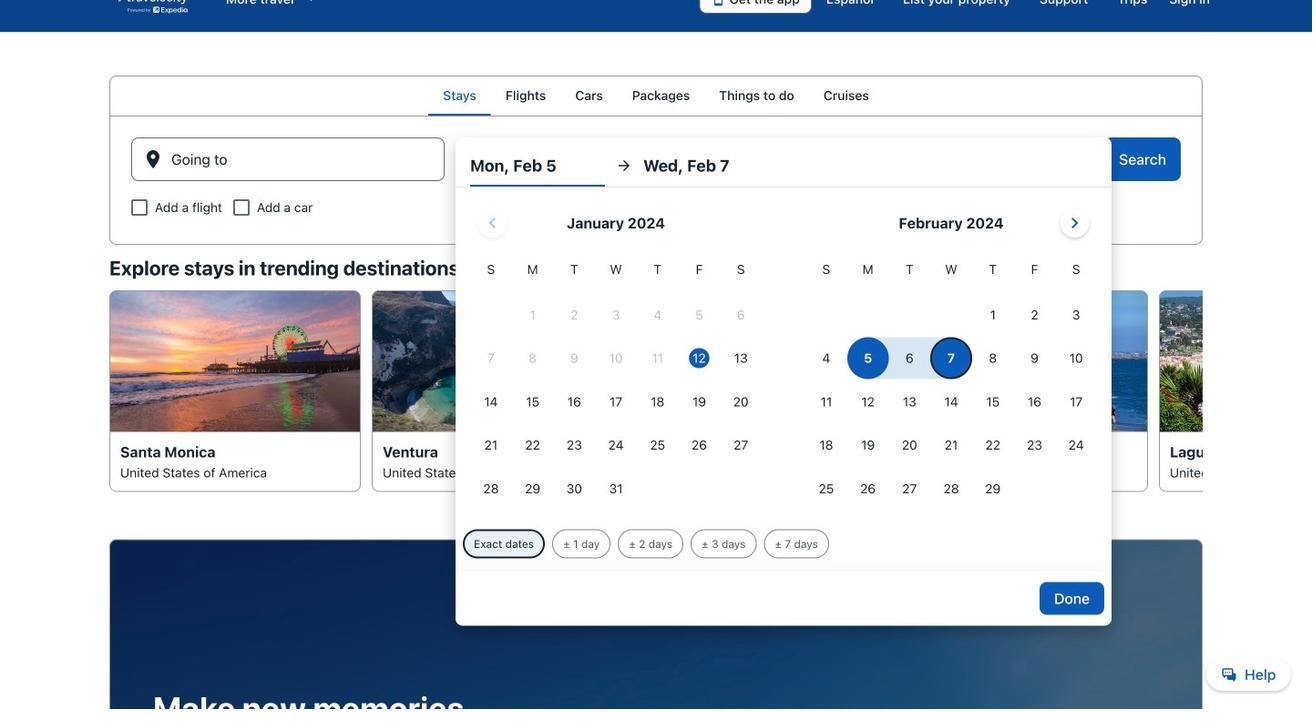 Task type: locate. For each thing, give the bounding box(es) containing it.
download the app button image
[[711, 0, 726, 6]]

channel islands national park image
[[372, 291, 623, 432]]

application
[[470, 201, 1097, 512]]

february 2024 element
[[806, 260, 1097, 512]]

show previous card image
[[98, 381, 120, 402]]

tab list
[[109, 76, 1203, 116]]

january 2024 element
[[470, 260, 762, 512]]

directional image
[[616, 158, 632, 174]]

next month image
[[1064, 212, 1086, 234]]

main content
[[0, 76, 1312, 710]]



Task type: describe. For each thing, give the bounding box(es) containing it.
laguna - south beaches image
[[1159, 291, 1312, 432]]

previous month image
[[482, 212, 504, 234]]

today element
[[689, 349, 710, 369]]

show next card image
[[1192, 381, 1214, 402]]

long beach featuring general coastal views, a beach and kite surfing image
[[897, 291, 1148, 432]]

laughlin showing cbd, a river or creek and signage image
[[634, 291, 886, 432]]

travelocity logo image
[[109, 0, 190, 14]]

santa monica pier featuring general coastal views, a sunset and a sandy beach image
[[109, 291, 361, 432]]



Task type: vqa. For each thing, say whether or not it's contained in the screenshot.
TRAVEL ADVICE AND INSPIRATION FROM THE EXPERTS region at the bottom
no



